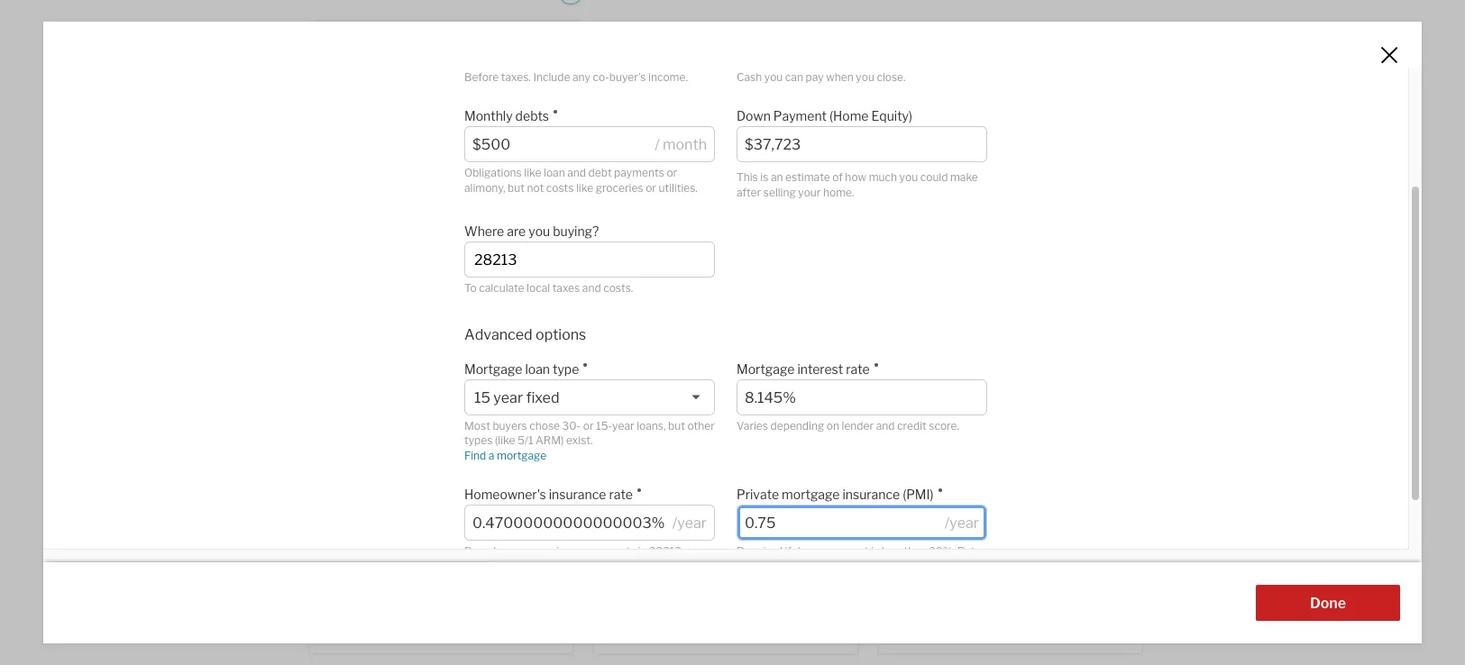 Task type: describe. For each thing, give the bounding box(es) containing it.
15
[[474, 389, 491, 406]]

mortgage loan type
[[465, 361, 579, 377]]

2 horizontal spatial on
[[827, 419, 840, 433]]

fixed
[[526, 389, 560, 406]]

and inside homes within this budget 28213 has 43 single-family, condo, townhouse, and multi-family homes for sale under $900k.
[[586, 339, 608, 355]]

mortgage interest rate. required field. element
[[737, 352, 979, 379]]

sale
[[746, 339, 770, 355]]

0 horizontal spatial on
[[499, 545, 512, 558]]

rate for mortgage interest rate
[[846, 361, 870, 377]]

redfin
[[410, 48, 449, 63]]

depends
[[737, 560, 781, 573]]

(home
[[830, 108, 869, 124]]

average
[[514, 545, 554, 558]]

single-
[[393, 339, 433, 355]]

0 horizontal spatial costs.
[[449, 214, 479, 227]]

payment
[[774, 108, 827, 124]]

taxes inside dialog
[[553, 282, 580, 295]]

0 vertical spatial year
[[494, 389, 523, 406]]

is inside this is an estimate of how much you could make after selling your home.
[[761, 171, 769, 184]]

done
[[1311, 595, 1347, 612]]

(pmi)
[[903, 487, 934, 503]]

could
[[921, 171, 948, 184]]

1 vertical spatial local
[[527, 282, 550, 295]]

type
[[553, 361, 579, 377]]

1 horizontal spatial mortgage
[[782, 487, 840, 503]]

after
[[737, 185, 762, 199]]

selling
[[764, 185, 796, 199]]

this
[[737, 171, 758, 184]]

budget
[[436, 317, 485, 334]]

come
[[498, 31, 531, 46]]

make
[[951, 171, 979, 184]]

the
[[545, 48, 564, 63]]

how
[[846, 171, 867, 184]]

much
[[869, 171, 898, 184]]

0 vertical spatial score.
[[929, 419, 960, 433]]

estate
[[377, 31, 415, 46]]

based on average insurance costs in 28213.
[[465, 545, 684, 558]]

/year for private mortgage insurance (pmi)
[[945, 515, 980, 532]]

down payment (home equity)
[[737, 108, 913, 124]]

find a mortgage link
[[465, 449, 547, 462]]

this
[[407, 317, 433, 334]]

Mortgage interest rate text field
[[745, 389, 980, 406]]

this is an estimate of how much you could make after selling your home.
[[737, 171, 979, 199]]

credit inside required if down payment is less than 20%. rate depends on lender and credit score.
[[854, 560, 883, 573]]

of inside the tip: real estate commissions come out of your equity. redfin offers amongst the best commissions rates.
[[325, 48, 337, 63]]

0 vertical spatial where
[[310, 154, 356, 171]]

year inside most buyers chose 30- or 15-year loans, but other types (like 5/1 arm) exist. find a mortgage
[[613, 419, 635, 433]]

payment
[[824, 545, 869, 558]]

based
[[465, 545, 496, 558]]

varies
[[737, 419, 769, 433]]

1 vertical spatial costs
[[608, 545, 636, 558]]

/
[[655, 136, 660, 153]]

when
[[826, 70, 854, 84]]

homeowner's insurance rate
[[465, 487, 633, 503]]

0 horizontal spatial to
[[310, 214, 323, 227]]

0 vertical spatial local
[[373, 214, 396, 227]]

not
[[527, 181, 544, 194]]

down
[[737, 108, 771, 124]]

amongst
[[490, 48, 542, 63]]

where are you buying? inside dialog
[[465, 224, 599, 239]]

income.
[[649, 70, 688, 84]]

advanced options
[[465, 326, 587, 343]]

(like
[[495, 434, 515, 448]]

1 vertical spatial calculate
[[479, 282, 525, 295]]

you inside this is an estimate of how much you could make after selling your home.
[[900, 171, 918, 184]]

chose
[[530, 419, 560, 433]]

buyers
[[493, 419, 527, 433]]

mortgage for mortgage interest rate
[[737, 361, 795, 377]]

exist.
[[567, 434, 593, 448]]

20%.
[[929, 545, 956, 558]]

an
[[771, 171, 783, 184]]

1 horizontal spatial like
[[576, 181, 594, 194]]

down payment (home equity) element
[[737, 99, 979, 126]]

close.
[[877, 70, 906, 84]]

15-
[[596, 419, 613, 433]]

equity)
[[872, 108, 913, 124]]

on inside required if down payment is less than 20%. rate depends on lender and credit score.
[[783, 560, 796, 573]]

homes
[[684, 339, 724, 355]]

rates.
[[434, 65, 467, 81]]

cash
[[737, 70, 762, 84]]

private
[[737, 487, 779, 503]]

utilities.
[[659, 181, 698, 194]]

out
[[534, 31, 554, 46]]

0 horizontal spatial calculate
[[325, 214, 370, 227]]

has
[[350, 339, 371, 355]]

can
[[786, 70, 804, 84]]

options
[[536, 326, 587, 343]]

/year for homeowner's insurance rate
[[673, 515, 707, 532]]

required
[[737, 545, 783, 558]]

home.
[[824, 185, 855, 199]]

15 year fixed
[[474, 389, 560, 406]]

are inside dialog
[[507, 224, 526, 239]]

1 vertical spatial to
[[465, 282, 477, 295]]

types
[[465, 434, 493, 448]]

1 horizontal spatial costs.
[[604, 282, 634, 295]]

dialog containing / month
[[43, 0, 1423, 644]]

arm)
[[536, 434, 564, 448]]

but for loans,
[[668, 419, 685, 433]]

/ month
[[655, 136, 707, 153]]

score. inside required if down payment is less than 20%. rate depends on lender and credit score.
[[886, 560, 916, 573]]

than
[[904, 545, 927, 558]]

payments
[[614, 166, 665, 180]]



Task type: locate. For each thing, give the bounding box(es) containing it.
on right based on the left of page
[[499, 545, 512, 558]]

credit down payment
[[854, 560, 883, 573]]

like down 'debt'
[[576, 181, 594, 194]]

or down payments
[[646, 181, 657, 194]]

or up utilities.
[[667, 166, 678, 180]]

0 vertical spatial on
[[827, 419, 840, 433]]

private mortgage insurance (pmi)
[[737, 487, 934, 503]]

family
[[645, 339, 681, 355]]

0 vertical spatial taxes
[[398, 214, 426, 227]]

real
[[349, 31, 375, 46]]

before taxes. include any co-buyer's income.
[[465, 70, 688, 84]]

1 vertical spatial costs.
[[604, 282, 634, 295]]

but left other
[[668, 419, 685, 433]]

buying? up city, neighborhood, or zip search box at the top left of page
[[553, 224, 599, 239]]

and inside obligations like loan and debt payments or alimony, but not costs like groceries or utilities.
[[568, 166, 586, 180]]

/year up the rate
[[945, 515, 980, 532]]

2 mortgage from the left
[[737, 361, 795, 377]]

0 horizontal spatial local
[[373, 214, 396, 227]]

1 horizontal spatial or
[[646, 181, 657, 194]]

down
[[794, 545, 822, 558]]

your
[[340, 48, 366, 63], [799, 185, 821, 199]]

or inside most buyers chose 30- or 15-year loans, but other types (like 5/1 arm) exist. find a mortgage
[[583, 419, 594, 433]]

0 horizontal spatial year
[[494, 389, 523, 406]]

1 /year from the left
[[673, 515, 707, 532]]

1 vertical spatial loan
[[525, 361, 550, 377]]

rate up mortgage interest rate text field
[[846, 361, 870, 377]]

2 vertical spatial on
[[783, 560, 796, 573]]

insurance down 'homeowner's insurance rate' text box
[[557, 545, 606, 558]]

costs. down city, neighborhood, or zip search box at the top left of page
[[604, 282, 634, 295]]

/year up 28213.
[[673, 515, 707, 532]]

dialog
[[43, 0, 1423, 644]]

or
[[667, 166, 678, 180], [646, 181, 657, 194], [583, 419, 594, 433]]

but left not
[[508, 181, 525, 194]]

where inside dialog
[[465, 224, 504, 239]]

costs. down alimony,
[[449, 214, 479, 227]]

homeowner's insurance rate. required field. element
[[465, 478, 706, 505]]

1 horizontal spatial is
[[872, 545, 880, 558]]

year
[[494, 389, 523, 406], [613, 419, 635, 433]]

your down real
[[340, 48, 366, 63]]

0 vertical spatial commissions
[[418, 31, 496, 46]]

0 horizontal spatial but
[[508, 181, 525, 194]]

1 vertical spatial on
[[499, 545, 512, 558]]

but
[[508, 181, 525, 194], [668, 419, 685, 433]]

of inside this is an estimate of how much you could make after selling your home.
[[833, 171, 843, 184]]

depending
[[771, 419, 825, 433]]

mortgage down sale
[[737, 361, 795, 377]]

costs right not
[[546, 181, 574, 194]]

offers
[[452, 48, 487, 63]]

0 horizontal spatial rate
[[609, 487, 633, 503]]

under
[[773, 339, 807, 355]]

commissions
[[418, 31, 496, 46], [354, 65, 431, 81]]

1 horizontal spatial credit
[[898, 419, 927, 433]]

None range field
[[310, 0, 583, 5]]

costs
[[546, 181, 574, 194], [608, 545, 636, 558]]

1 horizontal spatial year
[[613, 419, 635, 433]]

0 horizontal spatial score.
[[886, 560, 916, 573]]

of up 'home.'
[[833, 171, 843, 184]]

0 horizontal spatial where are you buying?
[[310, 154, 464, 171]]

homes
[[310, 317, 359, 334]]

30-
[[563, 419, 581, 433]]

but inside most buyers chose 30- or 15-year loans, but other types (like 5/1 arm) exist. find a mortgage
[[668, 419, 685, 433]]

0 vertical spatial to calculate local taxes and costs.
[[310, 214, 479, 227]]

1 vertical spatial commissions
[[354, 65, 431, 81]]

find
[[465, 449, 486, 462]]

1 horizontal spatial calculate
[[479, 282, 525, 295]]

costs.
[[449, 214, 479, 227], [604, 282, 634, 295]]

and inside required if down payment is less than 20%. rate depends on lender and credit score.
[[833, 560, 851, 573]]

1 vertical spatial buying?
[[553, 224, 599, 239]]

in
[[638, 545, 647, 558]]

if
[[785, 545, 792, 558]]

homeowner's
[[465, 487, 546, 503]]

1 vertical spatial where
[[465, 224, 504, 239]]

1 vertical spatial score.
[[886, 560, 916, 573]]

pay
[[806, 70, 824, 84]]

loan down townhouse,
[[525, 361, 550, 377]]

0 vertical spatial like
[[524, 166, 542, 180]]

0 vertical spatial loan
[[544, 166, 565, 180]]

0 vertical spatial or
[[667, 166, 678, 180]]

insurance up 'homeowner's insurance rate' text box
[[549, 487, 607, 503]]

commissions up offers
[[418, 31, 496, 46]]

2 horizontal spatial or
[[667, 166, 678, 180]]

1 vertical spatial lender
[[798, 560, 830, 573]]

monthly debts. required field. element
[[465, 99, 706, 126]]

0 vertical spatial to
[[310, 214, 323, 227]]

28213.
[[649, 545, 684, 558]]

0 vertical spatial costs
[[546, 181, 574, 194]]

photo of 522 derrydowne dr, charlotte, nc 28213 image
[[595, 378, 858, 553]]

any
[[573, 70, 591, 84]]

1 vertical spatial taxes
[[553, 282, 580, 295]]

1 vertical spatial to calculate local taxes and costs.
[[465, 282, 634, 295]]

1 horizontal spatial rate
[[846, 361, 870, 377]]

1 vertical spatial rate
[[609, 487, 633, 503]]

0 vertical spatial mortgage
[[497, 449, 547, 462]]

Homeowner's insurance rate text field
[[473, 515, 667, 532]]

0 horizontal spatial buying?
[[411, 154, 464, 171]]

obligations like loan and debt payments or alimony, but not costs like groceries or utilities.
[[465, 166, 698, 194]]

taxes
[[398, 214, 426, 227], [553, 282, 580, 295]]

score. down less
[[886, 560, 916, 573]]

month
[[663, 136, 707, 153]]

rate inside homeowner's insurance rate. required field. element
[[609, 487, 633, 503]]

townhouse,
[[515, 339, 583, 355]]

0 horizontal spatial lender
[[798, 560, 830, 573]]

1 horizontal spatial local
[[527, 282, 550, 295]]

commissions down equity.
[[354, 65, 431, 81]]

on down "if"
[[783, 560, 796, 573]]

0 vertical spatial costs.
[[449, 214, 479, 227]]

your down estimate
[[799, 185, 821, 199]]

groceries
[[596, 181, 644, 194]]

1 vertical spatial is
[[872, 545, 880, 558]]

is left less
[[872, 545, 880, 558]]

score.
[[929, 419, 960, 433], [886, 560, 916, 573]]

co-
[[593, 70, 610, 84]]

debt
[[589, 166, 612, 180]]

is inside required if down payment is less than 20%. rate depends on lender and credit score.
[[872, 545, 880, 558]]

0 vertical spatial but
[[508, 181, 525, 194]]

on right depending
[[827, 419, 840, 433]]

condo,
[[473, 339, 512, 355]]

like
[[524, 166, 542, 180], [576, 181, 594, 194]]

mortgage down 5/1
[[497, 449, 547, 462]]

1 vertical spatial credit
[[854, 560, 883, 573]]

1 horizontal spatial where
[[465, 224, 504, 239]]

to calculate local taxes and costs.
[[310, 214, 479, 227], [465, 282, 634, 295]]

Monthly debts text field
[[473, 136, 652, 153]]

1 horizontal spatial taxes
[[553, 282, 580, 295]]

0 vertical spatial buying?
[[411, 154, 464, 171]]

1 horizontal spatial where are you buying?
[[465, 224, 599, 239]]

0 horizontal spatial mortgage
[[465, 361, 523, 377]]

2 vertical spatial or
[[583, 419, 594, 433]]

other
[[688, 419, 715, 433]]

is left an
[[761, 171, 769, 184]]

0 vertical spatial your
[[340, 48, 366, 63]]

score. up (pmi)
[[929, 419, 960, 433]]

insurance up 'private mortgage insurance (pmi)' text field
[[843, 487, 900, 503]]

rate for homeowner's insurance rate
[[609, 487, 633, 503]]

to
[[310, 214, 323, 227], [465, 282, 477, 295]]

rate
[[846, 361, 870, 377], [609, 487, 633, 503]]

1 vertical spatial where are you buying?
[[465, 224, 599, 239]]

1 vertical spatial but
[[668, 419, 685, 433]]

Private mortgage insurance (PMI) text field
[[745, 515, 940, 532]]

estimate
[[786, 171, 830, 184]]

mortgage for mortgage loan type
[[465, 361, 523, 377]]

rate up 'homeowner's insurance rate' text box
[[609, 487, 633, 503]]

mortgage loan type. required field. element
[[465, 352, 706, 379]]

cash you can pay when you close.
[[737, 70, 906, 84]]

multi-
[[611, 339, 645, 355]]

buyer's
[[610, 70, 646, 84]]

0 horizontal spatial are
[[359, 154, 381, 171]]

1 vertical spatial your
[[799, 185, 821, 199]]

City, neighborhood, or zip search field
[[465, 242, 715, 278]]

0 horizontal spatial like
[[524, 166, 542, 180]]

homes within this budget 28213 has 43 single-family, condo, townhouse, and multi-family homes for sale under $900k.
[[310, 317, 857, 355]]

your inside the tip: real estate commissions come out of your equity. redfin offers amongst the best commissions rates.
[[340, 48, 366, 63]]

monthly debts
[[465, 108, 549, 124]]

1 vertical spatial year
[[613, 419, 635, 433]]

1 horizontal spatial your
[[799, 185, 821, 199]]

loan up search input icon
[[544, 166, 565, 180]]

/year
[[673, 515, 707, 532], [945, 515, 980, 532]]

0 horizontal spatial your
[[340, 48, 366, 63]]

mortgage interest rate
[[737, 361, 870, 377]]

obligations
[[465, 166, 522, 180]]

1 vertical spatial are
[[507, 224, 526, 239]]

28213
[[310, 339, 348, 355]]

0 horizontal spatial is
[[761, 171, 769, 184]]

1 horizontal spatial on
[[783, 560, 796, 573]]

1 horizontal spatial but
[[668, 419, 685, 433]]

credit
[[898, 419, 927, 433], [854, 560, 883, 573]]

buying? left obligations
[[411, 154, 464, 171]]

monthly
[[465, 108, 513, 124]]

buying? inside dialog
[[553, 224, 599, 239]]

0 horizontal spatial or
[[583, 419, 594, 433]]

1 horizontal spatial buying?
[[553, 224, 599, 239]]

0 horizontal spatial taxes
[[398, 214, 426, 227]]

0 horizontal spatial where
[[310, 154, 356, 171]]

5/1
[[518, 434, 534, 448]]

0 vertical spatial is
[[761, 171, 769, 184]]

lender down mortgage interest rate text field
[[842, 419, 874, 433]]

1 horizontal spatial of
[[833, 171, 843, 184]]

required if down payment is less than 20%. rate depends on lender and credit score.
[[737, 545, 982, 573]]

your inside this is an estimate of how much you could make after selling your home.
[[799, 185, 821, 199]]

1 mortgage from the left
[[465, 361, 523, 377]]

lender inside required if down payment is less than 20%. rate depends on lender and credit score.
[[798, 560, 830, 573]]

0 vertical spatial calculate
[[325, 214, 370, 227]]

photo of 9511 shannon green dr unit e, charlotte, nc 28213 image
[[879, 378, 1142, 553]]

1 vertical spatial of
[[833, 171, 843, 184]]

mortgage down condo,
[[465, 361, 523, 377]]

are
[[359, 154, 381, 171], [507, 224, 526, 239]]

varies depending on lender and credit score.
[[737, 419, 960, 433]]

0 vertical spatial are
[[359, 154, 381, 171]]

0 horizontal spatial costs
[[546, 181, 574, 194]]

where down alimony,
[[465, 224, 504, 239]]

tip:
[[325, 31, 346, 46]]

but inside obligations like loan and debt payments or alimony, but not costs like groceries or utilities.
[[508, 181, 525, 194]]

1 vertical spatial mortgage
[[782, 487, 840, 503]]

rate
[[958, 545, 982, 558]]

a
[[489, 449, 495, 462]]

where down "best"
[[310, 154, 356, 171]]

most
[[465, 419, 491, 433]]

year right the 15
[[494, 389, 523, 406]]

for
[[727, 339, 744, 355]]

less
[[882, 545, 902, 558]]

1 horizontal spatial to
[[465, 282, 477, 295]]

mortgage inside most buyers chose 30- or 15-year loans, but other types (like 5/1 arm) exist. find a mortgage
[[497, 449, 547, 462]]

43
[[374, 339, 390, 355]]

2 /year from the left
[[945, 515, 980, 532]]

family,
[[433, 339, 470, 355]]

within
[[362, 317, 404, 334]]

loans,
[[637, 419, 666, 433]]

most buyers chose 30- or 15-year loans, but other types (like 5/1 arm) exist. find a mortgage
[[465, 419, 715, 462]]

credit down mortgage interest rate text field
[[898, 419, 927, 433]]

year left loans,
[[613, 419, 635, 433]]

Down Payment (Home Equity) text field
[[745, 136, 980, 153]]

costs left 'in'
[[608, 545, 636, 558]]

loan inside obligations like loan and debt payments or alimony, but not costs like groceries or utilities.
[[544, 166, 565, 180]]

0 vertical spatial credit
[[898, 419, 927, 433]]

mortgage
[[497, 449, 547, 462], [782, 487, 840, 503]]

like up not
[[524, 166, 542, 180]]

0 horizontal spatial /year
[[673, 515, 707, 532]]

photo of 3021 s devon st, charlotte, nc 28213 image
[[310, 378, 573, 553]]

on
[[827, 419, 840, 433], [499, 545, 512, 558], [783, 560, 796, 573]]

of down the tip:
[[325, 48, 337, 63]]

1 vertical spatial like
[[576, 181, 594, 194]]

taxes.
[[501, 70, 531, 84]]

search input image
[[556, 184, 572, 200]]

lender down down
[[798, 560, 830, 573]]

lender
[[842, 419, 874, 433], [798, 560, 830, 573]]

alimony,
[[465, 181, 506, 194]]

costs inside obligations like loan and debt payments or alimony, but not costs like groceries or utilities.
[[546, 181, 574, 194]]

rate inside mortgage interest rate. required field. element
[[846, 361, 870, 377]]

debts
[[516, 108, 549, 124]]

1 horizontal spatial /year
[[945, 515, 980, 532]]

0 vertical spatial rate
[[846, 361, 870, 377]]

interest
[[798, 361, 844, 377]]

0 horizontal spatial mortgage
[[497, 449, 547, 462]]

private mortgage insurance (pmi). required field. element
[[737, 478, 979, 505]]

mortgage up 'private mortgage insurance (pmi)' text field
[[782, 487, 840, 503]]

0 horizontal spatial credit
[[854, 560, 883, 573]]

loan
[[544, 166, 565, 180], [525, 361, 550, 377]]

0 vertical spatial of
[[325, 48, 337, 63]]

1 vertical spatial or
[[646, 181, 657, 194]]

1 horizontal spatial costs
[[608, 545, 636, 558]]

advanced
[[465, 326, 533, 343]]

0 vertical spatial lender
[[842, 419, 874, 433]]

include
[[534, 70, 570, 84]]

1 horizontal spatial lender
[[842, 419, 874, 433]]

but for alimony,
[[508, 181, 525, 194]]

or left 15-
[[583, 419, 594, 433]]



Task type: vqa. For each thing, say whether or not it's contained in the screenshot.


